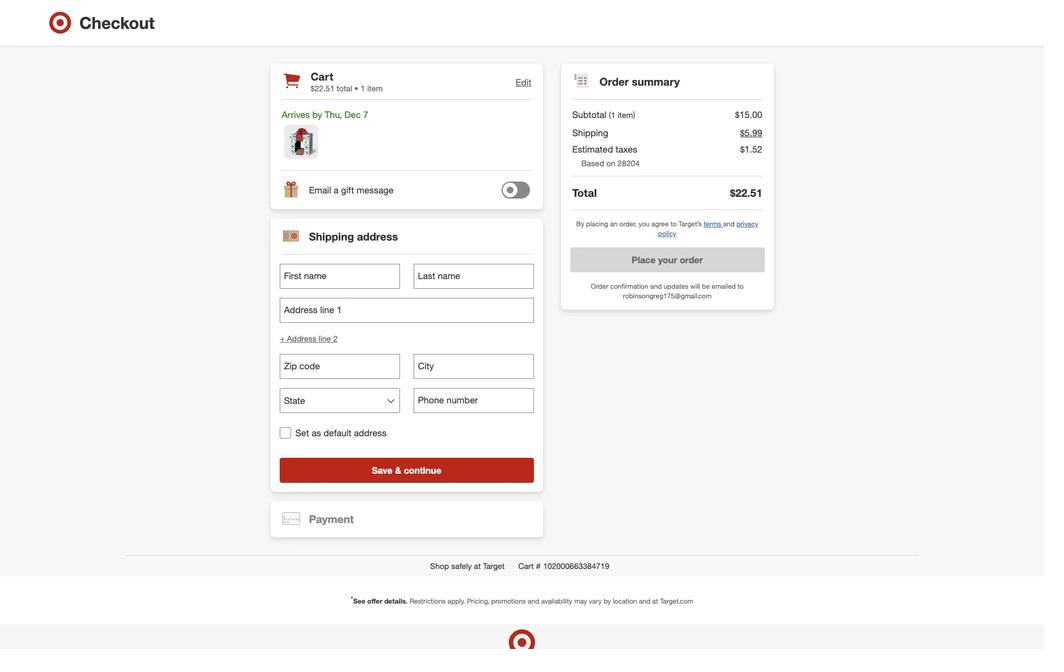 Task type: describe. For each thing, give the bounding box(es) containing it.
1 vertical spatial address
[[354, 428, 387, 439]]

taxes
[[616, 144, 638, 155]]

at inside * see offer details. restrictions apply. pricing, promotions and availability may vary by location and at target.com
[[653, 597, 659, 606]]

+ address line 2
[[280, 334, 338, 344]]

order summary
[[600, 75, 680, 88]]

on
[[607, 158, 616, 168]]

subtotal
[[573, 109, 607, 120]]

agree
[[652, 220, 669, 228]]

thu,
[[325, 109, 342, 120]]

and left "availability"
[[528, 597, 540, 606]]

apply.
[[448, 597, 465, 606]]

an
[[611, 220, 618, 228]]

location
[[613, 597, 638, 606]]

target's
[[679, 220, 702, 228]]

robinsongreg175@gmail.com
[[623, 292, 712, 301]]

shipping for shipping
[[573, 127, 609, 139]]

2
[[333, 334, 338, 344]]

item)
[[618, 110, 636, 120]]

safely
[[452, 562, 472, 571]]

order confirmation and updates will be emailed to robinsongreg175@gmail.com
[[591, 282, 744, 301]]

$5.99 button
[[741, 125, 763, 141]]

by
[[577, 220, 585, 228]]

will
[[691, 282, 701, 291]]

estimated taxes
[[573, 144, 638, 155]]

+ address line 2 link
[[280, 333, 338, 345]]

save & continue button
[[280, 458, 534, 483]]

+
[[280, 334, 285, 344]]

order
[[680, 254, 703, 266]]

cart $22.51 total • 1 item
[[311, 70, 383, 93]]

102000663384719
[[544, 562, 610, 571]]

details.
[[385, 597, 408, 606]]

to inside order confirmation and updates will be emailed to robinsongreg175@gmail.com
[[738, 282, 744, 291]]

place your order button
[[570, 248, 765, 273]]

(1
[[609, 110, 616, 120]]

may
[[575, 597, 588, 606]]

vary
[[590, 597, 602, 606]]

target
[[483, 562, 505, 571]]

holiday present cat playhouse scratcher - wondershop&#8482; quantity 1 image
[[284, 125, 318, 159]]

Set as default address checkbox
[[280, 428, 291, 439]]

you
[[639, 220, 650, 228]]

7
[[364, 109, 369, 120]]

1 vertical spatial $22.51
[[731, 186, 763, 199]]

save & continue
[[372, 465, 442, 476]]

target: expect more. pay less. image
[[363, 625, 682, 650]]

total
[[337, 83, 353, 93]]

* see offer details. restrictions apply. pricing, promotions and availability may vary by location and at target.com
[[351, 596, 694, 606]]

address
[[287, 334, 317, 344]]

order for order confirmation and updates will be emailed to robinsongreg175@gmail.com
[[591, 282, 609, 291]]

placing
[[587, 220, 609, 228]]

cart # 102000663384719
[[519, 562, 610, 571]]

and right terms
[[724, 220, 735, 228]]

edit
[[516, 77, 532, 88]]

terms
[[704, 220, 722, 228]]

$15.00
[[736, 109, 763, 120]]

place
[[632, 254, 656, 266]]

pricing,
[[467, 597, 490, 606]]

policy
[[659, 229, 677, 238]]

by placing an order, you agree to target's terms and
[[577, 220, 737, 228]]

order,
[[620, 220, 637, 228]]

set
[[296, 428, 309, 439]]

based
[[582, 158, 605, 168]]

updates
[[664, 282, 689, 291]]



Task type: locate. For each thing, give the bounding box(es) containing it.
0 vertical spatial to
[[671, 220, 677, 228]]

your
[[659, 254, 678, 266]]

continue
[[404, 465, 442, 476]]

1 horizontal spatial shipping
[[573, 127, 609, 139]]

target.com
[[661, 597, 694, 606]]

1 vertical spatial by
[[604, 597, 612, 606]]

promotions
[[492, 597, 526, 606]]

gift
[[341, 185, 354, 196]]

0 vertical spatial by
[[313, 109, 322, 120]]

cart inside "cart $22.51 total • 1 item"
[[311, 70, 334, 83]]

cart for cart #
[[519, 562, 534, 571]]

email
[[309, 185, 331, 196]]

0 horizontal spatial at
[[474, 562, 481, 571]]

shop
[[431, 562, 449, 571]]

order up (1
[[600, 75, 629, 88]]

order inside order confirmation and updates will be emailed to robinsongreg175@gmail.com
[[591, 282, 609, 291]]

and right 'location'
[[639, 597, 651, 606]]

restrictions
[[410, 597, 446, 606]]

total
[[573, 186, 597, 199]]

arrives by thu, dec 7
[[282, 109, 369, 120]]

1 vertical spatial order
[[591, 282, 609, 291]]

terms link
[[704, 220, 724, 228]]

&
[[395, 465, 402, 476]]

shipping down a
[[309, 230, 354, 243]]

and
[[724, 220, 735, 228], [651, 282, 662, 291], [528, 597, 540, 606], [639, 597, 651, 606]]

message
[[357, 185, 394, 196]]

at right safely
[[474, 562, 481, 571]]

a
[[334, 185, 339, 196]]

address right default
[[354, 428, 387, 439]]

based on 28204
[[582, 158, 640, 168]]

email a gift message
[[309, 185, 394, 196]]

$22.51
[[311, 83, 335, 93], [731, 186, 763, 199]]

payment
[[309, 513, 354, 526]]

arrives
[[282, 109, 310, 120]]

0 horizontal spatial $22.51
[[311, 83, 335, 93]]

availability
[[542, 597, 573, 606]]

1
[[361, 83, 365, 93]]

shipping for shipping address
[[309, 230, 354, 243]]

see
[[353, 597, 366, 606]]

default
[[324, 428, 352, 439]]

to right emailed
[[738, 282, 744, 291]]

by left thu,
[[313, 109, 322, 120]]

dec
[[345, 109, 361, 120]]

None telephone field
[[280, 354, 400, 379], [414, 388, 534, 413], [280, 354, 400, 379], [414, 388, 534, 413]]

0 vertical spatial $22.51
[[311, 83, 335, 93]]

by right the vary
[[604, 597, 612, 606]]

1 vertical spatial at
[[653, 597, 659, 606]]

cart up arrives by thu, dec 7
[[311, 70, 334, 83]]

privacy
[[737, 220, 759, 228]]

shop safely at target
[[431, 562, 505, 571]]

save
[[372, 465, 393, 476]]

edit link
[[516, 77, 532, 88]]

*
[[351, 596, 353, 602]]

1 vertical spatial to
[[738, 282, 744, 291]]

$1.52
[[741, 144, 763, 155]]

$22.51 up privacy
[[731, 186, 763, 199]]

estimated
[[573, 144, 614, 155]]

None text field
[[280, 298, 534, 323], [414, 354, 534, 379], [280, 298, 534, 323], [414, 354, 534, 379]]

28204
[[618, 158, 640, 168]]

to
[[671, 220, 677, 228], [738, 282, 744, 291]]

order left confirmation
[[591, 282, 609, 291]]

1 horizontal spatial to
[[738, 282, 744, 291]]

0 horizontal spatial to
[[671, 220, 677, 228]]

emailed
[[712, 282, 736, 291]]

$22.51 inside "cart $22.51 total • 1 item"
[[311, 83, 335, 93]]

set as default address
[[296, 428, 387, 439]]

•
[[355, 83, 359, 93]]

offer
[[368, 597, 383, 606]]

1 vertical spatial shipping
[[309, 230, 354, 243]]

at
[[474, 562, 481, 571], [653, 597, 659, 606]]

cart for cart
[[311, 70, 334, 83]]

0 horizontal spatial shipping
[[309, 230, 354, 243]]

$22.51 left total
[[311, 83, 335, 93]]

1 horizontal spatial by
[[604, 597, 612, 606]]

at left target.com
[[653, 597, 659, 606]]

0 horizontal spatial cart
[[311, 70, 334, 83]]

1 horizontal spatial $22.51
[[731, 186, 763, 199]]

$5.99
[[741, 127, 763, 139]]

summary
[[632, 75, 680, 88]]

0 vertical spatial cart
[[311, 70, 334, 83]]

shipping
[[573, 127, 609, 139], [309, 230, 354, 243]]

as
[[312, 428, 321, 439]]

privacy policy
[[659, 220, 759, 238]]

address down message
[[357, 230, 398, 243]]

1 horizontal spatial at
[[653, 597, 659, 606]]

place your order
[[632, 254, 703, 266]]

be
[[703, 282, 710, 291]]

order for order summary
[[600, 75, 629, 88]]

1 horizontal spatial cart
[[519, 562, 534, 571]]

1 vertical spatial cart
[[519, 562, 534, 571]]

subtotal (1 item)
[[573, 109, 636, 120]]

shipping up the estimated
[[573, 127, 609, 139]]

cart
[[311, 70, 334, 83], [519, 562, 534, 571]]

0 horizontal spatial by
[[313, 109, 322, 120]]

to up policy
[[671, 220, 677, 228]]

0 vertical spatial at
[[474, 562, 481, 571]]

0 vertical spatial shipping
[[573, 127, 609, 139]]

and inside order confirmation and updates will be emailed to robinsongreg175@gmail.com
[[651, 282, 662, 291]]

and up robinsongreg175@gmail.com
[[651, 282, 662, 291]]

checkout
[[80, 12, 155, 33]]

confirmation
[[611, 282, 649, 291]]

None text field
[[280, 264, 400, 289], [414, 264, 534, 289], [280, 264, 400, 289], [414, 264, 534, 289]]

order
[[600, 75, 629, 88], [591, 282, 609, 291]]

0 vertical spatial order
[[600, 75, 629, 88]]

item
[[368, 83, 383, 93]]

shipping address
[[309, 230, 398, 243]]

line
[[319, 334, 331, 344]]

by inside * see offer details. restrictions apply. pricing, promotions and availability may vary by location and at target.com
[[604, 597, 612, 606]]

privacy policy link
[[659, 220, 759, 238]]

#
[[536, 562, 541, 571]]

cart left the #
[[519, 562, 534, 571]]

0 vertical spatial address
[[357, 230, 398, 243]]



Task type: vqa. For each thing, say whether or not it's contained in the screenshot.
same- to the middle
no



